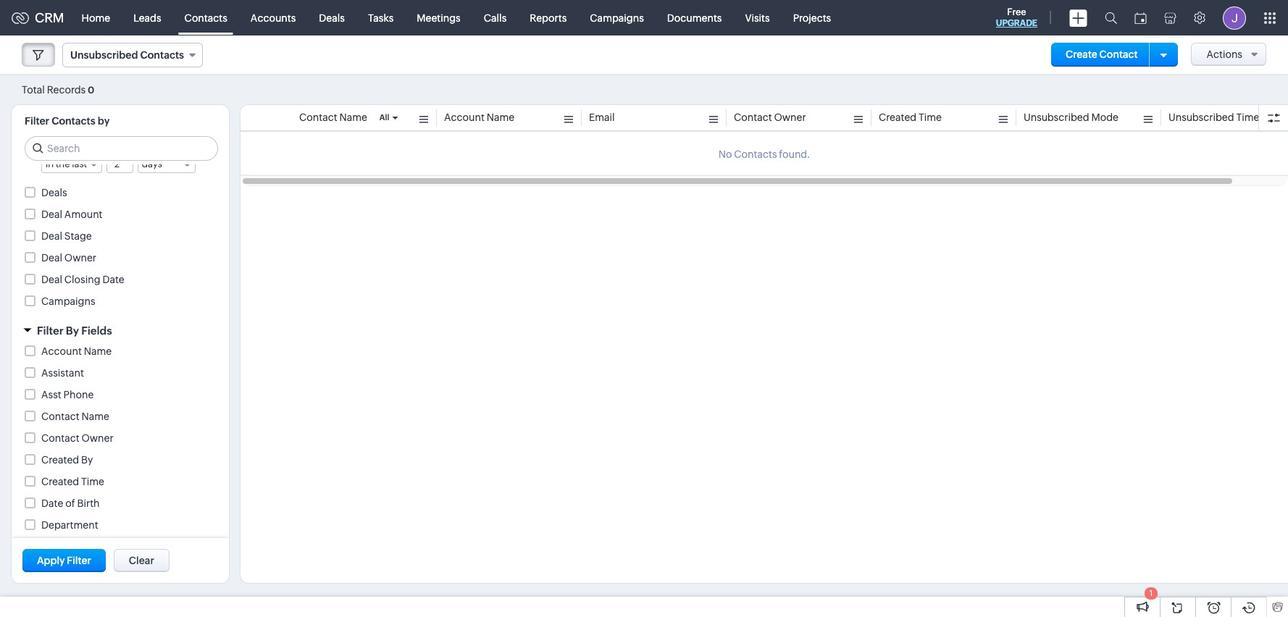 Task type: locate. For each thing, give the bounding box(es) containing it.
name
[[339, 112, 367, 123], [487, 112, 515, 123], [84, 345, 112, 357], [81, 411, 109, 422]]

0 vertical spatial date
[[102, 274, 124, 285]]

search element
[[1096, 0, 1126, 36]]

1 vertical spatial filter
[[37, 324, 63, 337]]

0 vertical spatial account name
[[444, 112, 515, 123]]

campaigns right reports
[[590, 12, 644, 24]]

0 vertical spatial deals
[[319, 12, 345, 24]]

deal
[[41, 208, 62, 220], [41, 230, 62, 242], [41, 252, 62, 264], [41, 274, 62, 285]]

filter up assistant
[[37, 324, 63, 337]]

contact name
[[299, 112, 367, 123], [41, 411, 109, 422]]

0 vertical spatial filter
[[25, 115, 49, 127]]

in
[[46, 158, 54, 169]]

free
[[1007, 7, 1026, 17]]

leads
[[133, 12, 161, 24]]

apply
[[37, 555, 65, 567]]

contacts for unsubscribed contacts
[[140, 49, 184, 61]]

1 vertical spatial date
[[41, 498, 63, 509]]

total records 0
[[22, 84, 94, 95]]

0 horizontal spatial created time
[[41, 476, 104, 487]]

documents
[[667, 12, 722, 24]]

time
[[919, 112, 942, 123], [1236, 112, 1260, 123], [81, 476, 104, 487]]

unsubscribed inside field
[[70, 49, 138, 61]]

deal left stage
[[41, 230, 62, 242]]

mode
[[1092, 112, 1119, 123]]

2 vertical spatial filter
[[67, 555, 91, 567]]

deal down deal owner
[[41, 274, 62, 285]]

1 vertical spatial contact name
[[41, 411, 109, 422]]

department
[[41, 519, 98, 531]]

1 vertical spatial deals
[[41, 187, 67, 198]]

1 vertical spatial account
[[41, 345, 82, 357]]

accounts
[[251, 12, 296, 24]]

unsubscribed left mode
[[1024, 112, 1089, 123]]

1 horizontal spatial account
[[444, 112, 485, 123]]

deal stage
[[41, 230, 92, 242]]

date left the of
[[41, 498, 63, 509]]

unsubscribed
[[70, 49, 138, 61], [1024, 112, 1089, 123], [1169, 112, 1234, 123]]

home link
[[70, 0, 122, 35]]

contacts left by
[[52, 115, 95, 127]]

account name
[[444, 112, 515, 123], [41, 345, 112, 357]]

owner for asst phone
[[81, 432, 114, 444]]

calls
[[484, 12, 507, 24]]

deal down deal stage
[[41, 252, 62, 264]]

0 vertical spatial created time
[[879, 112, 942, 123]]

apply filter
[[37, 555, 91, 567]]

contact
[[1100, 49, 1138, 60], [299, 112, 337, 123], [734, 112, 772, 123], [41, 411, 79, 422], [41, 432, 79, 444]]

projects link
[[782, 0, 843, 35]]

filter for filter by fields
[[37, 324, 63, 337]]

email
[[589, 112, 615, 123]]

3 deal from the top
[[41, 252, 62, 264]]

deal for deal amount
[[41, 208, 62, 220]]

2 deal from the top
[[41, 230, 62, 242]]

filter down total
[[25, 115, 49, 127]]

amount
[[64, 208, 103, 220]]

crm link
[[12, 10, 64, 25]]

None text field
[[107, 156, 133, 172]]

stage
[[64, 230, 92, 242]]

search image
[[1105, 12, 1117, 24]]

created time
[[879, 112, 942, 123], [41, 476, 104, 487]]

contacts inside field
[[140, 49, 184, 61]]

contact name down phone
[[41, 411, 109, 422]]

upgrade
[[996, 18, 1038, 28]]

Search text field
[[25, 137, 217, 160]]

2 horizontal spatial time
[[1236, 112, 1260, 123]]

contacts for filter contacts by
[[52, 115, 95, 127]]

by for filter
[[66, 324, 79, 337]]

2 vertical spatial created
[[41, 476, 79, 487]]

filter inside filter by fields dropdown button
[[37, 324, 63, 337]]

0 vertical spatial contacts
[[184, 12, 227, 24]]

by
[[66, 324, 79, 337], [81, 454, 93, 466]]

days
[[142, 158, 162, 169]]

calendar image
[[1135, 12, 1147, 24]]

fields
[[81, 324, 112, 337]]

in the last field
[[41, 156, 102, 173]]

of
[[65, 498, 75, 509]]

date
[[102, 274, 124, 285], [41, 498, 63, 509]]

1 horizontal spatial by
[[81, 454, 93, 466]]

1 vertical spatial campaigns
[[41, 295, 95, 307]]

reports link
[[518, 0, 578, 35]]

leads link
[[122, 0, 173, 35]]

create menu element
[[1061, 0, 1096, 35]]

birth
[[77, 498, 100, 509]]

logo image
[[12, 12, 29, 24]]

0 vertical spatial by
[[66, 324, 79, 337]]

date right the closing
[[102, 274, 124, 285]]

1 vertical spatial owner
[[64, 252, 96, 264]]

contacts down leads
[[140, 49, 184, 61]]

1 horizontal spatial unsubscribed
[[1024, 112, 1089, 123]]

0 horizontal spatial contact name
[[41, 411, 109, 422]]

2 vertical spatial owner
[[81, 432, 114, 444]]

unsubscribed time
[[1169, 112, 1260, 123]]

contacts
[[184, 12, 227, 24], [140, 49, 184, 61], [52, 115, 95, 127]]

deals
[[319, 12, 345, 24], [41, 187, 67, 198]]

all
[[380, 113, 389, 122]]

by up birth
[[81, 454, 93, 466]]

deals up deal amount
[[41, 187, 67, 198]]

account
[[444, 112, 485, 123], [41, 345, 82, 357]]

contacts right leads link
[[184, 12, 227, 24]]

1 vertical spatial created time
[[41, 476, 104, 487]]

1 horizontal spatial campaigns
[[590, 12, 644, 24]]

by left fields
[[66, 324, 79, 337]]

filter right apply
[[67, 555, 91, 567]]

1 vertical spatial by
[[81, 454, 93, 466]]

free upgrade
[[996, 7, 1038, 28]]

clear
[[129, 555, 154, 567]]

profile image
[[1223, 6, 1246, 29]]

filter
[[25, 115, 49, 127], [37, 324, 63, 337], [67, 555, 91, 567]]

total
[[22, 84, 45, 95]]

profile element
[[1214, 0, 1255, 35]]

4 deal from the top
[[41, 274, 62, 285]]

by inside dropdown button
[[66, 324, 79, 337]]

contact owner
[[734, 112, 806, 123], [41, 432, 114, 444]]

phone
[[63, 389, 94, 400]]

1
[[1150, 589, 1153, 598]]

1 vertical spatial account name
[[41, 345, 112, 357]]

deal up deal stage
[[41, 208, 62, 220]]

1 horizontal spatial date
[[102, 274, 124, 285]]

unsubscribed for unsubscribed mode
[[1024, 112, 1089, 123]]

1 deal from the top
[[41, 208, 62, 220]]

unsubscribed contacts
[[70, 49, 184, 61]]

created
[[879, 112, 917, 123], [41, 454, 79, 466], [41, 476, 79, 487]]

unsubscribed up 0 on the top left
[[70, 49, 138, 61]]

closing
[[64, 274, 100, 285]]

0 horizontal spatial by
[[66, 324, 79, 337]]

0 vertical spatial contact name
[[299, 112, 367, 123]]

deal for deal owner
[[41, 252, 62, 264]]

reports
[[530, 12, 567, 24]]

2 horizontal spatial unsubscribed
[[1169, 112, 1234, 123]]

owner
[[774, 112, 806, 123], [64, 252, 96, 264], [81, 432, 114, 444]]

1 horizontal spatial contact owner
[[734, 112, 806, 123]]

asst
[[41, 389, 61, 400]]

campaigns down the closing
[[41, 295, 95, 307]]

deals left tasks link
[[319, 12, 345, 24]]

unsubscribed down actions at right
[[1169, 112, 1234, 123]]

0 horizontal spatial unsubscribed
[[70, 49, 138, 61]]

1 vertical spatial contacts
[[140, 49, 184, 61]]

1 horizontal spatial account name
[[444, 112, 515, 123]]

contact name left all at top left
[[299, 112, 367, 123]]

campaigns
[[590, 12, 644, 24], [41, 295, 95, 307]]

1 vertical spatial contact owner
[[41, 432, 114, 444]]

2 vertical spatial contacts
[[52, 115, 95, 127]]

records
[[47, 84, 86, 95]]

0 horizontal spatial contact owner
[[41, 432, 114, 444]]



Task type: vqa. For each thing, say whether or not it's contained in the screenshot.
help image
no



Task type: describe. For each thing, give the bounding box(es) containing it.
deals link
[[307, 0, 356, 35]]

deal amount
[[41, 208, 103, 220]]

0 vertical spatial owner
[[774, 112, 806, 123]]

documents link
[[656, 0, 734, 35]]

0 horizontal spatial deals
[[41, 187, 67, 198]]

campaigns link
[[578, 0, 656, 35]]

unsubscribed for unsubscribed time
[[1169, 112, 1234, 123]]

0 vertical spatial campaigns
[[590, 12, 644, 24]]

1 horizontal spatial time
[[919, 112, 942, 123]]

contacts inside "link"
[[184, 12, 227, 24]]

owner for deal amount
[[64, 252, 96, 264]]

home
[[82, 12, 110, 24]]

0 horizontal spatial account
[[41, 345, 82, 357]]

asst phone
[[41, 389, 94, 400]]

accounts link
[[239, 0, 307, 35]]

the
[[56, 158, 70, 169]]

0 horizontal spatial account name
[[41, 345, 112, 357]]

0 horizontal spatial date
[[41, 498, 63, 509]]

deal owner
[[41, 252, 96, 264]]

0 vertical spatial contact owner
[[734, 112, 806, 123]]

actions
[[1207, 49, 1243, 60]]

1 vertical spatial created
[[41, 454, 79, 466]]

filter by fields
[[37, 324, 112, 337]]

unsubscribed for unsubscribed contacts
[[70, 49, 138, 61]]

calls link
[[472, 0, 518, 35]]

1 horizontal spatial deals
[[319, 12, 345, 24]]

last
[[72, 158, 87, 169]]

0 horizontal spatial time
[[81, 476, 104, 487]]

contacts link
[[173, 0, 239, 35]]

create
[[1066, 49, 1098, 60]]

filter inside "apply filter" button
[[67, 555, 91, 567]]

by
[[98, 115, 110, 127]]

0 vertical spatial created
[[879, 112, 917, 123]]

date of birth
[[41, 498, 100, 509]]

tasks link
[[356, 0, 405, 35]]

filter contacts by
[[25, 115, 110, 127]]

1 horizontal spatial created time
[[879, 112, 942, 123]]

meetings
[[417, 12, 461, 24]]

deal for deal closing date
[[41, 274, 62, 285]]

crm
[[35, 10, 64, 25]]

Unsubscribed Contacts field
[[62, 43, 203, 67]]

days field
[[138, 156, 196, 173]]

in the last
[[46, 158, 87, 169]]

visits link
[[734, 0, 782, 35]]

create contact button
[[1051, 43, 1153, 67]]

contact inside button
[[1100, 49, 1138, 60]]

tasks
[[368, 12, 394, 24]]

projects
[[793, 12, 831, 24]]

create contact
[[1066, 49, 1138, 60]]

deal closing date
[[41, 274, 124, 285]]

visits
[[745, 12, 770, 24]]

0 vertical spatial account
[[444, 112, 485, 123]]

create menu image
[[1069, 9, 1088, 26]]

1 horizontal spatial contact name
[[299, 112, 367, 123]]

by for created
[[81, 454, 93, 466]]

created by
[[41, 454, 93, 466]]

meetings link
[[405, 0, 472, 35]]

filter for filter contacts by
[[25, 115, 49, 127]]

deal for deal stage
[[41, 230, 62, 242]]

assistant
[[41, 367, 84, 379]]

0
[[88, 84, 94, 95]]

0 horizontal spatial campaigns
[[41, 295, 95, 307]]

unsubscribed mode
[[1024, 112, 1119, 123]]

filter by fields button
[[12, 318, 229, 343]]

apply filter button
[[22, 549, 106, 572]]



